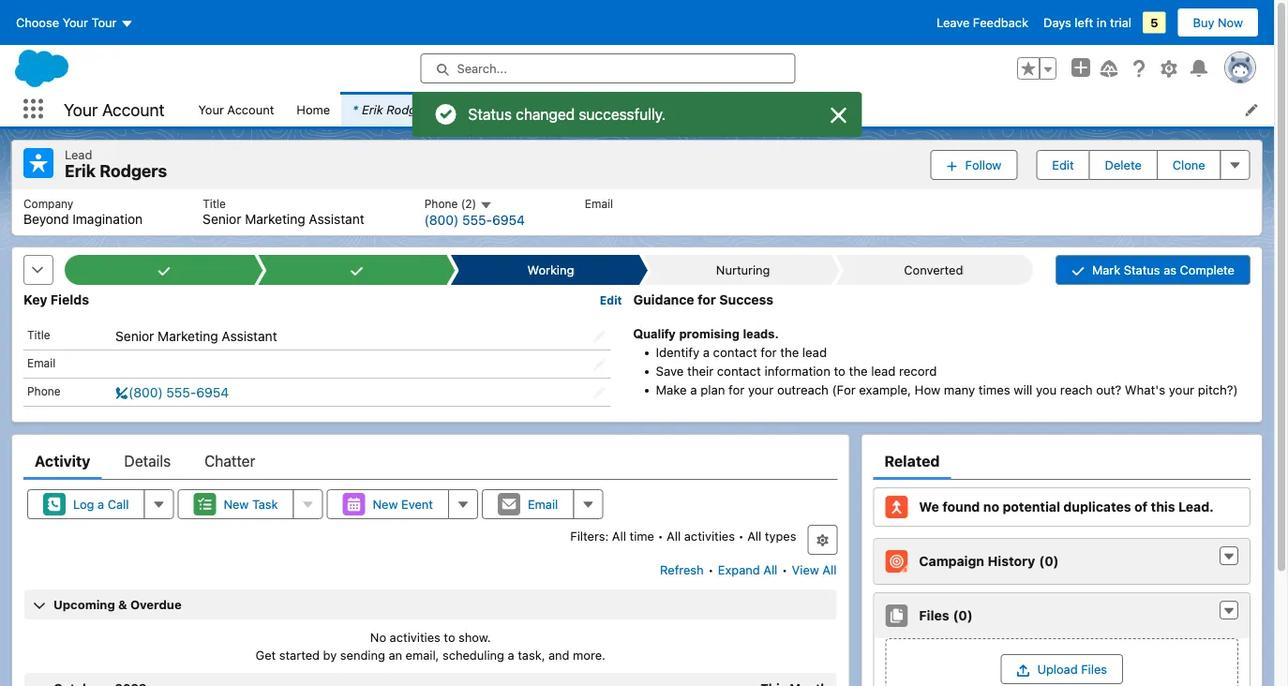 Task type: locate. For each thing, give the bounding box(es) containing it.
0 vertical spatial to
[[834, 364, 846, 379]]

a right log
[[98, 497, 104, 511]]

0 horizontal spatial status
[[468, 105, 512, 123]]

2 new from the left
[[373, 497, 398, 511]]

1 vertical spatial edit
[[600, 294, 622, 307]]

1 horizontal spatial rodgers
[[387, 102, 434, 116]]

lead up information
[[803, 345, 827, 360]]

1 horizontal spatial (0)
[[1039, 554, 1059, 569]]

new left task
[[224, 497, 249, 511]]

1 horizontal spatial assistant
[[309, 211, 364, 227]]

tab list
[[23, 443, 838, 480]]

to left show.
[[444, 630, 455, 644]]

0 horizontal spatial rodgers
[[100, 161, 167, 181]]

0 vertical spatial the
[[780, 345, 799, 360]]

1 vertical spatial lead
[[65, 147, 92, 161]]

1 horizontal spatial title
[[203, 197, 226, 210]]

your account left home link
[[198, 102, 274, 116]]

0 horizontal spatial your
[[748, 383, 774, 398]]

leads.
[[743, 327, 779, 341]]

rodgers up imagination
[[100, 161, 167, 181]]

status
[[468, 105, 512, 123], [1124, 263, 1161, 277]]

upcoming
[[53, 598, 115, 612]]

1 horizontal spatial lead
[[445, 102, 472, 116]]

1 horizontal spatial senior
[[203, 211, 241, 227]]

0 horizontal spatial lead
[[803, 345, 827, 360]]

for up the promising
[[698, 292, 716, 308]]

text default image
[[505, 103, 518, 116], [480, 199, 493, 212], [1223, 550, 1236, 564]]

1 vertical spatial erik
[[65, 161, 96, 181]]

path options list box
[[65, 255, 1033, 285]]

0 horizontal spatial text default image
[[480, 199, 493, 212]]

qualify promising leads. identify a contact for the lead save their contact information to the lead record make a plan for your outreach (for example, how many times will you reach out? what's your pitch?)
[[633, 327, 1238, 398]]

1 horizontal spatial erik
[[362, 102, 383, 116]]

rodgers for erik rodgers
[[100, 161, 167, 181]]

rodgers left the |
[[387, 102, 434, 116]]

buy
[[1193, 15, 1215, 30]]

1 vertical spatial rodgers
[[100, 161, 167, 181]]

activities
[[684, 529, 735, 543], [390, 630, 441, 644]]

all right view
[[823, 563, 837, 577]]

1 horizontal spatial lead
[[871, 364, 896, 379]]

(2)
[[461, 197, 476, 211]]

to
[[834, 364, 846, 379], [444, 630, 455, 644]]

nurturing link
[[651, 255, 832, 285]]

0 vertical spatial erik
[[362, 102, 383, 116]]

0 horizontal spatial your account
[[64, 99, 165, 119]]

1 horizontal spatial phone
[[425, 197, 458, 211]]

new inside button
[[224, 497, 249, 511]]

what's
[[1125, 383, 1166, 398]]

log a call button
[[27, 489, 145, 519]]

large image
[[828, 104, 850, 127]]

for right plan
[[729, 383, 745, 398]]

activities up the email,
[[390, 630, 441, 644]]

tour
[[92, 15, 117, 30]]

1 vertical spatial (0)
[[953, 608, 973, 624]]

1 horizontal spatial marketing
[[245, 211, 305, 227]]

phone up activity
[[27, 384, 61, 398]]

assistant
[[309, 211, 364, 227], [222, 328, 277, 344]]

sending
[[340, 648, 385, 662]]

contact down leads.
[[713, 345, 757, 360]]

1 horizontal spatial the
[[849, 364, 868, 379]]

list for leave feedback link
[[187, 92, 1274, 127]]

marketing inside title senior marketing assistant
[[245, 211, 305, 227]]

5
[[1151, 15, 1159, 30]]

log
[[73, 497, 94, 511]]

1 vertical spatial files
[[1081, 662, 1107, 677]]

we
[[919, 500, 940, 515]]

new inside button
[[373, 497, 398, 511]]

1 vertical spatial activities
[[390, 630, 441, 644]]

list containing your account
[[187, 92, 1274, 127]]

1 vertical spatial contact
[[717, 364, 761, 379]]

the
[[780, 345, 799, 360], [849, 364, 868, 379]]

list item
[[341, 92, 527, 127]]

list for your account link
[[12, 189, 1262, 236]]

changed
[[516, 105, 575, 123]]

status left as
[[1124, 263, 1161, 277]]

for
[[698, 292, 716, 308], [761, 345, 777, 360], [729, 383, 745, 398]]

information
[[765, 364, 831, 379]]

1 new from the left
[[224, 497, 249, 511]]

0 horizontal spatial email
[[27, 356, 56, 369]]

title for title
[[27, 328, 50, 341]]

phone (2) button
[[425, 197, 493, 212]]

refresh button
[[659, 555, 705, 585]]

0 vertical spatial marketing
[[245, 211, 305, 227]]

days left in trial
[[1044, 15, 1132, 30]]

1 vertical spatial status
[[1124, 263, 1161, 277]]

rodgers inside list item
[[387, 102, 434, 116]]

(0) down campaign
[[953, 608, 973, 624]]

your
[[63, 15, 88, 30], [64, 99, 98, 119], [198, 102, 224, 116]]

status inside mark status as complete button
[[1124, 263, 1161, 277]]

expand
[[718, 563, 760, 577]]

1 vertical spatial senior
[[115, 328, 154, 344]]

6954
[[492, 213, 525, 228]]

text default image up text default icon on the right of the page
[[1223, 550, 1236, 564]]

converted link
[[844, 255, 1024, 285]]

chatter link
[[205, 443, 255, 480]]

text default image right (2)
[[480, 199, 493, 212]]

1 horizontal spatial your
[[1169, 383, 1195, 398]]

0 horizontal spatial (0)
[[953, 608, 973, 624]]

1 vertical spatial the
[[849, 364, 868, 379]]

your down information
[[748, 383, 774, 398]]

files right upload
[[1081, 662, 1107, 677]]

the up (for
[[849, 364, 868, 379]]

lead right the |
[[445, 102, 472, 116]]

key fields
[[23, 292, 89, 308]]

0 vertical spatial (0)
[[1039, 554, 1059, 569]]

new event button
[[327, 489, 449, 519]]

mark
[[1092, 263, 1121, 277]]

1 horizontal spatial to
[[834, 364, 846, 379]]

lead
[[803, 345, 827, 360], [871, 364, 896, 379]]

of
[[1135, 500, 1148, 515]]

contact up plan
[[717, 364, 761, 379]]

you
[[1036, 383, 1057, 398]]

scheduling
[[443, 648, 504, 662]]

rodgers inside "lead erik rodgers"
[[100, 161, 167, 181]]

0 horizontal spatial erik
[[65, 161, 96, 181]]

guidance
[[633, 292, 694, 308]]

campaign history (0)
[[919, 554, 1059, 569]]

text default image inside campaign history element
[[1223, 550, 1236, 564]]

activities inside no activities to show. get started by sending an email, scheduling a task, and more.
[[390, 630, 441, 644]]

senior inside title senior marketing assistant
[[203, 211, 241, 227]]

0 horizontal spatial activities
[[390, 630, 441, 644]]

1 horizontal spatial activities
[[684, 529, 735, 543]]

no
[[984, 500, 1000, 515]]

0 vertical spatial status
[[468, 105, 512, 123]]

• up the expand
[[739, 529, 744, 543]]

0 vertical spatial email
[[585, 197, 613, 210]]

2 vertical spatial for
[[729, 383, 745, 398]]

phone for phone (2)
[[425, 197, 458, 211]]

success alert dialog
[[412, 92, 862, 137]]

0 horizontal spatial senior
[[115, 328, 154, 344]]

1 vertical spatial to
[[444, 630, 455, 644]]

files (0)
[[919, 608, 973, 624]]

lead inside "lead erik rodgers"
[[65, 147, 92, 161]]

erik
[[362, 102, 383, 116], [65, 161, 96, 181]]

1 horizontal spatial for
[[729, 383, 745, 398]]

erik right the *
[[362, 102, 383, 116]]

a left plan
[[690, 383, 697, 398]]

0 horizontal spatial marketing
[[158, 328, 218, 344]]

lead up example,
[[871, 364, 896, 379]]

title inside title senior marketing assistant
[[203, 197, 226, 210]]

2 vertical spatial email
[[528, 497, 558, 511]]

assistant inside title senior marketing assistant
[[309, 211, 364, 227]]

(0) right history on the right of page
[[1039, 554, 1059, 569]]

lead image
[[23, 148, 53, 178]]

0 vertical spatial title
[[203, 197, 226, 210]]

log a call
[[73, 497, 129, 511]]

all
[[612, 529, 626, 543], [667, 529, 681, 543], [748, 529, 762, 543], [764, 563, 778, 577], [823, 563, 837, 577]]

your
[[748, 383, 774, 398], [1169, 383, 1195, 398]]

delete button
[[1089, 150, 1158, 180]]

no
[[370, 630, 386, 644]]

0 horizontal spatial the
[[780, 345, 799, 360]]

2 horizontal spatial for
[[761, 345, 777, 360]]

days
[[1044, 15, 1072, 30]]

erik inside "lead erik rodgers"
[[65, 161, 96, 181]]

0 vertical spatial edit
[[1052, 158, 1074, 172]]

email inside "button"
[[528, 497, 558, 511]]

1 horizontal spatial text default image
[[505, 103, 518, 116]]

your left the pitch?)
[[1169, 383, 1195, 398]]

text default image down 'search...'
[[505, 103, 518, 116]]

0 vertical spatial text default image
[[505, 103, 518, 116]]

new left event
[[373, 497, 398, 511]]

list containing beyond imagination
[[12, 189, 1262, 236]]

nurturing
[[716, 263, 770, 277]]

lead right the lead icon
[[65, 147, 92, 161]]

the up information
[[780, 345, 799, 360]]

1 horizontal spatial your account
[[198, 102, 274, 116]]

to up (for
[[834, 364, 846, 379]]

status down 'search...'
[[468, 105, 512, 123]]

call
[[108, 497, 129, 511]]

plan
[[701, 383, 725, 398]]

1 horizontal spatial email
[[528, 497, 558, 511]]

0 horizontal spatial to
[[444, 630, 455, 644]]

their
[[687, 364, 714, 379]]

details
[[124, 452, 171, 470]]

save
[[656, 364, 684, 379]]

1 vertical spatial phone
[[27, 384, 61, 398]]

2 vertical spatial text default image
[[1223, 550, 1236, 564]]

1 horizontal spatial status
[[1124, 263, 1161, 277]]

edit left guidance at top
[[600, 294, 622, 307]]

all right the expand
[[764, 563, 778, 577]]

0 vertical spatial senior
[[203, 211, 241, 227]]

(for
[[832, 383, 856, 398]]

a down the promising
[[703, 345, 710, 360]]

a left task,
[[508, 648, 515, 662]]

phone inside phone (2) dropdown button
[[425, 197, 458, 211]]

contact
[[713, 345, 757, 360], [717, 364, 761, 379]]

2 horizontal spatial email
[[585, 197, 613, 210]]

your inside dropdown button
[[63, 15, 88, 30]]

• right "time"
[[658, 529, 663, 543]]

1 vertical spatial text default image
[[480, 199, 493, 212]]

activities up refresh button
[[684, 529, 735, 543]]

0 horizontal spatial title
[[27, 328, 50, 341]]

0 vertical spatial activities
[[684, 529, 735, 543]]

rodgers
[[387, 102, 434, 116], [100, 161, 167, 181]]

0 horizontal spatial new
[[224, 497, 249, 511]]

success
[[720, 292, 774, 308]]

files
[[919, 608, 950, 624], [1081, 662, 1107, 677]]

1 horizontal spatial new
[[373, 497, 398, 511]]

0 horizontal spatial phone
[[27, 384, 61, 398]]

to inside no activities to show. get started by sending an email, scheduling a task, and more.
[[444, 630, 455, 644]]

identify
[[656, 345, 700, 360]]

files down campaign
[[919, 608, 950, 624]]

1 vertical spatial assistant
[[222, 328, 277, 344]]

2 horizontal spatial text default image
[[1223, 550, 1236, 564]]

|
[[437, 102, 442, 116]]

tab list containing activity
[[23, 443, 838, 480]]

edit
[[1052, 158, 1074, 172], [600, 294, 622, 307]]

0 vertical spatial for
[[698, 292, 716, 308]]

1 vertical spatial title
[[27, 328, 50, 341]]

edit left delete button
[[1052, 158, 1074, 172]]

0 vertical spatial assistant
[[309, 211, 364, 227]]

* erik rodgers | lead
[[353, 102, 472, 116]]

in
[[1097, 15, 1107, 30]]

account up "lead erik rodgers"
[[102, 99, 165, 119]]

1 vertical spatial lead
[[871, 364, 896, 379]]

group
[[1017, 57, 1057, 80]]

related tab panel
[[873, 480, 1251, 686]]

task,
[[518, 648, 545, 662]]

history
[[988, 554, 1036, 569]]

0 horizontal spatial assistant
[[222, 328, 277, 344]]

your account up "lead erik rodgers"
[[64, 99, 165, 119]]

for down leads.
[[761, 345, 777, 360]]

edit link
[[600, 293, 622, 308]]

status changed successfully.
[[468, 105, 666, 123]]

erik up company beyond imagination
[[65, 161, 96, 181]]

0 vertical spatial files
[[919, 608, 950, 624]]

list
[[187, 92, 1274, 127], [12, 189, 1262, 236]]

0 vertical spatial contact
[[713, 345, 757, 360]]

• left view
[[782, 563, 788, 577]]

0 horizontal spatial lead
[[65, 147, 92, 161]]

delete
[[1105, 158, 1142, 172]]

1 vertical spatial for
[[761, 345, 777, 360]]

1 vertical spatial email
[[27, 356, 56, 369]]

account left home link
[[227, 102, 274, 116]]

email
[[585, 197, 613, 210], [27, 356, 56, 369], [528, 497, 558, 511]]

lead erik rodgers
[[65, 147, 167, 181]]

1 horizontal spatial edit
[[1052, 158, 1074, 172]]

event
[[401, 497, 433, 511]]

show.
[[459, 630, 491, 644]]

new for new task
[[224, 497, 249, 511]]

1 your from the left
[[748, 383, 774, 398]]

filters: all time • all activities • all types
[[571, 529, 797, 543]]

home
[[297, 102, 330, 116]]

0 vertical spatial rodgers
[[387, 102, 434, 116]]

1 horizontal spatial files
[[1081, 662, 1107, 677]]

0 horizontal spatial files
[[919, 608, 950, 624]]

phone up (800)
[[425, 197, 458, 211]]

0 vertical spatial lead
[[803, 345, 827, 360]]

0 vertical spatial list
[[187, 92, 1274, 127]]

1 vertical spatial list
[[12, 189, 1262, 236]]

0 vertical spatial phone
[[425, 197, 458, 211]]



Task type: vqa. For each thing, say whether or not it's contained in the screenshot.
the bottommost Lead
yes



Task type: describe. For each thing, give the bounding box(es) containing it.
555-
[[462, 213, 492, 228]]

choose your tour
[[16, 15, 117, 30]]

left
[[1075, 15, 1094, 30]]

*
[[353, 102, 358, 116]]

get
[[256, 648, 276, 662]]

lead.
[[1179, 500, 1214, 515]]

• left the expand
[[708, 563, 714, 577]]

campaign history element
[[873, 538, 1251, 585]]

your account inside your account link
[[198, 102, 274, 116]]

rodgers for erik rodgers | lead
[[387, 102, 434, 116]]

qualify
[[633, 327, 676, 341]]

we found no potential duplicates of this lead.
[[919, 500, 1214, 515]]

all left "time"
[[612, 529, 626, 543]]

time
[[630, 529, 654, 543]]

upload
[[1038, 662, 1078, 677]]

buy now
[[1193, 15, 1243, 30]]

text default image inside list item
[[505, 103, 518, 116]]

guidance for success
[[633, 292, 774, 308]]

0 horizontal spatial account
[[102, 99, 165, 119]]

a inside button
[[98, 497, 104, 511]]

task
[[252, 497, 278, 511]]

(800) 555-6954
[[425, 213, 525, 228]]

filters:
[[571, 529, 609, 543]]

outreach
[[777, 383, 829, 398]]

new event
[[373, 497, 433, 511]]

feedback
[[973, 15, 1029, 30]]

erik for erik rodgers | lead
[[362, 102, 383, 116]]

choose your tour button
[[15, 8, 135, 38]]

leave feedback
[[937, 15, 1029, 30]]

2 your from the left
[[1169, 383, 1195, 398]]

your account link
[[187, 92, 285, 127]]

all left types
[[748, 529, 762, 543]]

overdue
[[130, 598, 182, 612]]

refresh
[[660, 563, 704, 577]]

to inside qualify promising leads. identify a contact for the lead save their contact information to the lead record make a plan for your outreach (for example, how many times will you reach out? what's your pitch?)
[[834, 364, 846, 379]]

view all link
[[791, 555, 838, 585]]

this
[[1151, 500, 1176, 515]]

duplicates
[[1064, 500, 1131, 515]]

mark status as complete button
[[1056, 255, 1251, 285]]

email,
[[406, 648, 439, 662]]

&
[[118, 598, 127, 612]]

record
[[899, 364, 937, 379]]

company
[[23, 197, 73, 210]]

title for title senior marketing assistant
[[203, 197, 226, 210]]

new task button
[[178, 489, 294, 519]]

by
[[323, 648, 337, 662]]

email button
[[482, 489, 574, 519]]

edit button
[[1036, 150, 1090, 180]]

related link
[[885, 443, 940, 480]]

promising
[[679, 327, 740, 341]]

(0) inside campaign history element
[[1039, 554, 1059, 569]]

title senior marketing assistant
[[203, 197, 364, 227]]

upload files
[[1038, 662, 1107, 677]]

1 horizontal spatial account
[[227, 102, 274, 116]]

status inside success alert dialog
[[468, 105, 512, 123]]

leave
[[937, 15, 970, 30]]

0 vertical spatial lead
[[445, 102, 472, 116]]

times
[[979, 383, 1011, 398]]

erik for erik rodgers
[[65, 161, 96, 181]]

expand all button
[[717, 555, 779, 585]]

potential
[[1003, 500, 1061, 515]]

search...
[[457, 61, 507, 75]]

out?
[[1096, 383, 1122, 398]]

choose
[[16, 15, 59, 30]]

many
[[944, 383, 975, 398]]

chatter
[[205, 452, 255, 470]]

details link
[[124, 443, 171, 480]]

all right "time"
[[667, 529, 681, 543]]

how
[[915, 383, 941, 398]]

phone for phone
[[27, 384, 61, 398]]

edit inside button
[[1052, 158, 1074, 172]]

no activities to show. get started by sending an email, scheduling a task, and more.
[[256, 630, 606, 662]]

example,
[[859, 383, 912, 398]]

text default image inside phone (2) dropdown button
[[480, 199, 493, 212]]

text default image
[[1223, 605, 1236, 618]]

(0) inside files element
[[953, 608, 973, 624]]

1 vertical spatial marketing
[[158, 328, 218, 344]]

imagination
[[72, 211, 143, 227]]

campaign
[[919, 554, 985, 569]]

clone
[[1173, 158, 1206, 172]]

trial
[[1110, 15, 1132, 30]]

0 horizontal spatial edit
[[600, 294, 622, 307]]

fields
[[51, 292, 89, 308]]

a inside no activities to show. get started by sending an email, scheduling a task, and more.
[[508, 648, 515, 662]]

beyond
[[23, 211, 69, 227]]

more.
[[573, 648, 606, 662]]

phone (2)
[[425, 197, 480, 211]]

list item containing *
[[341, 92, 527, 127]]

view
[[792, 563, 819, 577]]

files element
[[873, 593, 1251, 686]]

new for new event
[[373, 497, 398, 511]]

found
[[943, 500, 980, 515]]

types
[[765, 529, 797, 543]]

buy now button
[[1177, 8, 1259, 38]]

as
[[1164, 263, 1177, 277]]

0 horizontal spatial for
[[698, 292, 716, 308]]

search... button
[[421, 53, 796, 83]]

key
[[23, 292, 47, 308]]

now
[[1218, 15, 1243, 30]]

and
[[549, 648, 570, 662]]

related
[[885, 452, 940, 470]]



